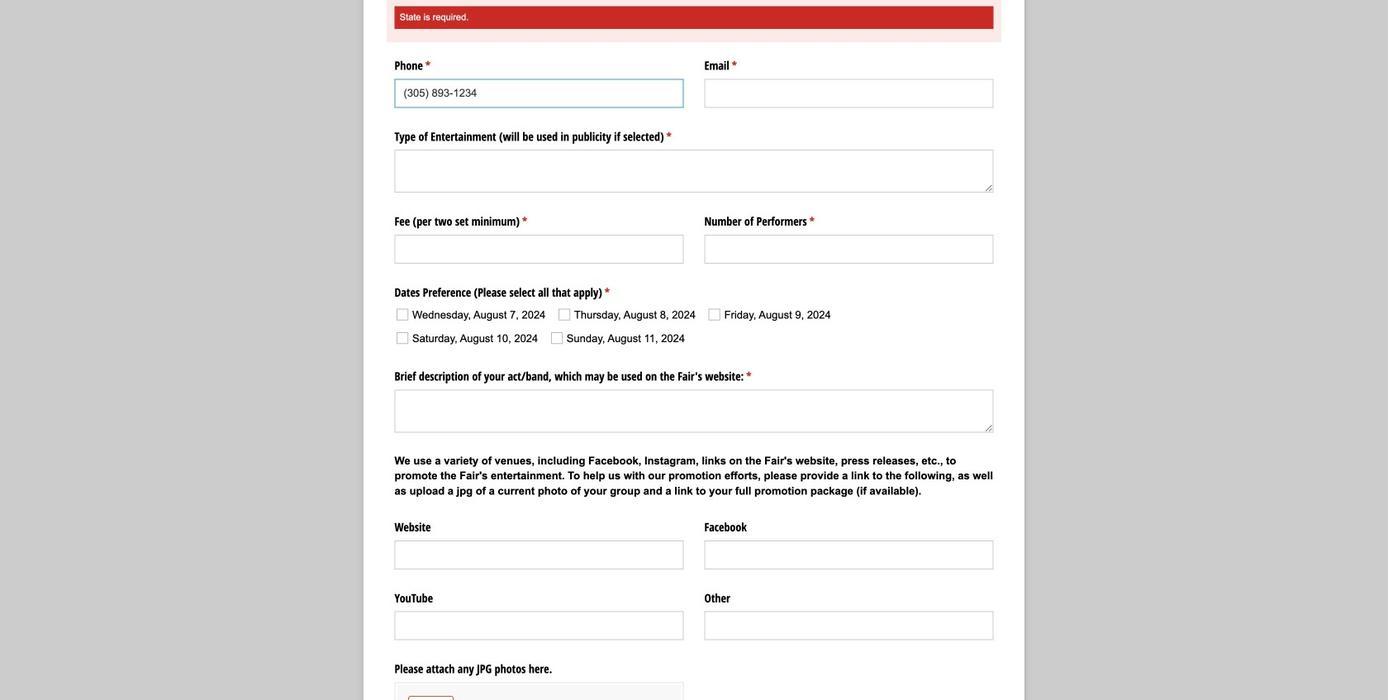 Task type: locate. For each thing, give the bounding box(es) containing it.
None text field
[[395, 150, 994, 193], [395, 235, 684, 264], [705, 235, 994, 264], [395, 540, 684, 569], [705, 540, 994, 569], [395, 611, 684, 640], [395, 150, 994, 193], [395, 235, 684, 264], [705, 235, 994, 264], [395, 540, 684, 569], [705, 540, 994, 569], [395, 611, 684, 640]]

checkbox-group element
[[391, 301, 994, 353]]

None text field
[[395, 79, 684, 108], [705, 79, 994, 108], [395, 390, 994, 433], [705, 611, 994, 640], [395, 79, 684, 108], [705, 79, 994, 108], [395, 390, 994, 433], [705, 611, 994, 640]]



Task type: vqa. For each thing, say whether or not it's contained in the screenshot.
CHECKBOX-GROUP element
yes



